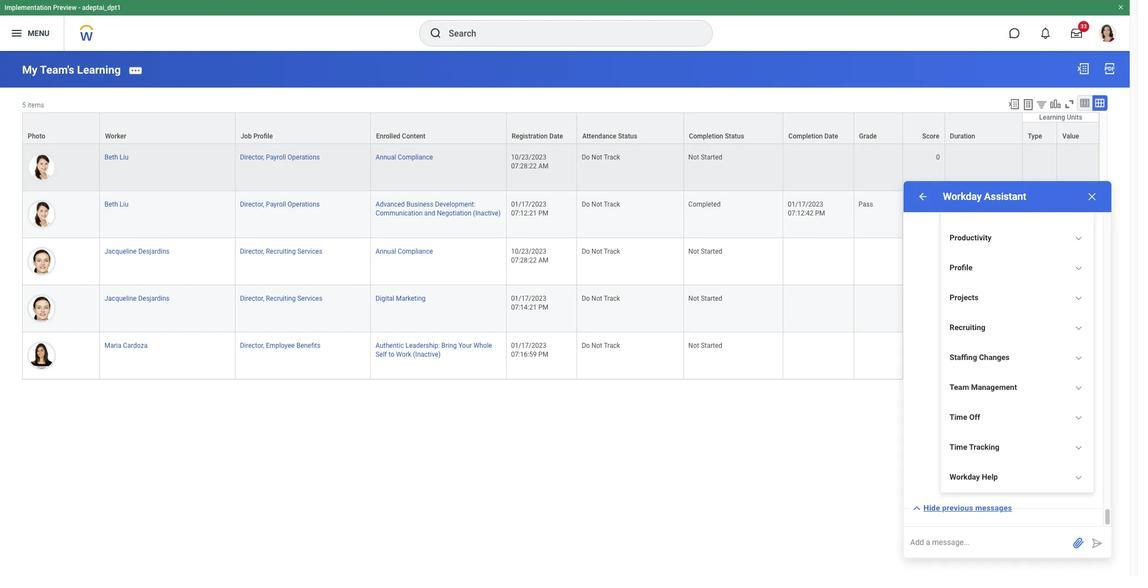 Task type: locate. For each thing, give the bounding box(es) containing it.
1 vertical spatial workday
[[950, 473, 981, 482]]

profile right job
[[254, 132, 273, 140]]

not started for 01/17/2023 07:14:21 pm
[[689, 295, 723, 303]]

type button
[[1023, 122, 1058, 144]]

07:28:22
[[511, 162, 537, 170], [511, 257, 537, 265]]

1 vertical spatial (inactive)
[[413, 351, 441, 359]]

beth liu for advanced
[[105, 201, 129, 209]]

annual compliance for director, payroll operations
[[376, 154, 433, 161]]

workday right arrow left "image"
[[944, 191, 982, 202]]

0 vertical spatial beth
[[105, 154, 118, 161]]

3 chevron up image from the top
[[1076, 295, 1083, 302]]

2 annual from the top
[[376, 248, 396, 256]]

send image
[[1091, 538, 1104, 551]]

chevron up image
[[1076, 235, 1083, 242], [1076, 265, 1083, 272], [1076, 295, 1083, 302], [1076, 325, 1083, 332], [1076, 384, 1083, 392], [1076, 444, 1083, 452], [1076, 474, 1083, 482]]

1 employee's photo (beth liu) image from the top
[[27, 153, 56, 182]]

track for not started element related to 10/23/2023 07:28:22 am
[[604, 248, 620, 256]]

2 jacqueline from the top
[[105, 295, 137, 303]]

1 annual compliance from the top
[[376, 154, 433, 161]]

learning right the team's
[[77, 63, 121, 76]]

workday
[[944, 191, 982, 202], [950, 473, 981, 482]]

employee's photo (jacqueline desjardins) image
[[27, 247, 56, 276], [27, 295, 56, 323]]

status
[[619, 132, 638, 140], [725, 132, 745, 140]]

1 do from the top
[[582, 154, 590, 161]]

jacqueline desjardins for digital
[[105, 295, 170, 303]]

status for attendance status
[[619, 132, 638, 140]]

status for completion status
[[725, 132, 745, 140]]

1 liu from the top
[[120, 154, 129, 161]]

not
[[592, 154, 603, 161], [689, 154, 700, 161], [592, 201, 603, 209], [592, 248, 603, 256], [689, 248, 700, 256], [592, 295, 603, 303], [689, 295, 700, 303], [592, 342, 603, 350], [689, 342, 700, 350]]

to
[[389, 351, 395, 359]]

1 date from the left
[[550, 132, 563, 140]]

preview
[[53, 4, 77, 12]]

time left tracking
[[950, 443, 968, 452]]

6 chevron up image from the top
[[1076, 444, 1083, 452]]

pm inside 01/17/2023 07:12:21 pm
[[539, 210, 549, 217]]

0 horizontal spatial completion
[[689, 132, 724, 140]]

07:28:22 up 01/17/2023 07:14:21 pm
[[511, 257, 537, 265]]

3 director, from the top
[[240, 248, 264, 256]]

annual compliance down enrolled content
[[376, 154, 433, 161]]

1 chevron up image from the top
[[1076, 354, 1083, 362]]

chevron up image inside 'time off' "dropdown button"
[[1076, 414, 1083, 422]]

1 vertical spatial 10/23/2023 07:28:22 am
[[511, 248, 549, 265]]

2 director, recruiting services link from the top
[[240, 293, 323, 303]]

do
[[582, 154, 590, 161], [582, 201, 590, 209], [582, 248, 590, 256], [582, 295, 590, 303], [582, 342, 590, 350]]

5 do not track from the top
[[582, 342, 620, 350]]

1 director, recruiting services from the top
[[240, 248, 323, 256]]

0 vertical spatial jacqueline
[[105, 248, 137, 256]]

0 vertical spatial (inactive)
[[473, 210, 501, 217]]

1 vertical spatial profile
[[950, 263, 973, 272]]

completed
[[689, 201, 721, 209]]

off
[[970, 413, 981, 422]]

chevron up image inside "profile" dropdown button
[[1076, 265, 1083, 272]]

10/23/2023 for director, recruiting services
[[511, 248, 547, 256]]

profile inside "profile" dropdown button
[[950, 263, 973, 272]]

1 time from the top
[[950, 413, 968, 422]]

2 row from the top
[[22, 122, 1100, 144]]

0 vertical spatial operations
[[288, 154, 320, 161]]

1 desjardins from the top
[[138, 248, 170, 256]]

0 vertical spatial am
[[539, 162, 549, 170]]

workday assistant
[[944, 191, 1027, 202]]

2 director, payroll operations link from the top
[[240, 199, 320, 209]]

assistant
[[985, 191, 1027, 202]]

2 services from the top
[[298, 295, 323, 303]]

2 payroll from the top
[[266, 201, 286, 209]]

units
[[1068, 114, 1083, 121]]

10/23/2023 down registration
[[511, 154, 547, 161]]

0 vertical spatial director, payroll operations
[[240, 154, 320, 161]]

time inside "dropdown button"
[[950, 413, 968, 422]]

pm inside 01/17/2023 07:14:21 pm
[[539, 304, 549, 312]]

1 director, payroll operations from the top
[[240, 154, 320, 161]]

5 row from the top
[[22, 238, 1100, 286]]

beth for advanced business development: communication and negotiation (inactive)
[[105, 201, 118, 209]]

2 10/23/2023 from the top
[[511, 248, 547, 256]]

projects
[[950, 293, 979, 302]]

1 vertical spatial employee's photo (jacqueline desjardins) image
[[27, 295, 56, 323]]

recruiting for digital marketing
[[266, 295, 296, 303]]

2 beth liu from the top
[[105, 201, 129, 209]]

1 vertical spatial desjardins
[[138, 295, 170, 303]]

chevron up image inside recruiting dropdown button
[[1076, 325, 1083, 332]]

10/23/2023 07:28:22 am for operations
[[511, 154, 549, 170]]

director, for annual director, payroll operations link
[[240, 154, 264, 161]]

chevron up image inside the productivity dropdown button
[[1076, 235, 1083, 242]]

10/23/2023 07:28:22 am down registration
[[511, 154, 549, 170]]

time off
[[950, 413, 981, 422]]

01/17/2023 inside 01/17/2023 07:12:42 pm
[[788, 201, 824, 209]]

photo button
[[23, 113, 100, 144]]

0 vertical spatial desjardins
[[138, 248, 170, 256]]

authentic
[[376, 342, 404, 350]]

1 vertical spatial am
[[539, 257, 549, 265]]

pm inside 01/17/2023 07:16:59 pm
[[539, 351, 549, 359]]

4 track from the top
[[604, 295, 620, 303]]

2 not started element from the top
[[689, 246, 723, 256]]

2 completion from the left
[[789, 132, 823, 140]]

1 vertical spatial payroll
[[266, 201, 286, 209]]

annual compliance for director, recruiting services
[[376, 248, 433, 256]]

annual compliance
[[376, 154, 433, 161], [376, 248, 433, 256]]

chevron up image for productivity
[[1076, 235, 1083, 242]]

2 status from the left
[[725, 132, 745, 140]]

5 track from the top
[[604, 342, 620, 350]]

pm right 07:12:42 on the top right of page
[[816, 210, 826, 217]]

started for 01/17/2023 07:16:59 pm
[[701, 342, 723, 350]]

01/17/2023 07:12:42 pm
[[788, 201, 826, 217]]

1 annual from the top
[[376, 154, 396, 161]]

0 vertical spatial recruiting
[[266, 248, 296, 256]]

director, employee benefits
[[240, 342, 321, 350]]

1 10/23/2023 from the top
[[511, 154, 547, 161]]

1 horizontal spatial profile
[[950, 263, 973, 272]]

operations for annual compliance
[[288, 154, 320, 161]]

01/17/2023 up the 07:16:59
[[511, 342, 547, 350]]

toolbar
[[1003, 95, 1108, 112]]

1 vertical spatial jacqueline
[[105, 295, 137, 303]]

jacqueline
[[105, 248, 137, 256], [105, 295, 137, 303]]

3 0 from the top
[[937, 248, 941, 256]]

learning down expand/collapse chart image
[[1040, 114, 1066, 121]]

4 chevron up image from the top
[[1076, 325, 1083, 332]]

1 vertical spatial 10/23/2023
[[511, 248, 547, 256]]

do for completed "element"'s do not track element
[[582, 201, 590, 209]]

time left off
[[950, 413, 968, 422]]

10/23/2023 07:28:22 am for services
[[511, 248, 549, 265]]

do not track element for 01/17/2023 07:16:59 pm not started element
[[582, 340, 620, 350]]

registration
[[512, 132, 548, 140]]

2 10/23/2023 07:28:22 am from the top
[[511, 248, 549, 265]]

1 completion from the left
[[689, 132, 724, 140]]

table image
[[1080, 97, 1091, 109]]

3 do not track from the top
[[582, 248, 620, 256]]

row containing type
[[22, 122, 1100, 144]]

7 row from the top
[[22, 333, 1100, 380]]

(inactive)
[[473, 210, 501, 217], [413, 351, 441, 359]]

chevron up image for projects
[[1076, 295, 1083, 302]]

my team's learning main content
[[0, 51, 1131, 391]]

annual
[[376, 154, 396, 161], [376, 248, 396, 256]]

jacqueline for annual compliance
[[105, 248, 137, 256]]

1 vertical spatial director, recruiting services link
[[240, 293, 323, 303]]

pass element
[[859, 199, 874, 209]]

0 for not started element related to 10/23/2023 07:28:22 am
[[937, 248, 941, 256]]

completion status button
[[684, 113, 783, 144]]

01/17/2023 up the 07:14:21
[[511, 295, 547, 303]]

1 vertical spatial compliance
[[398, 248, 433, 256]]

toolbar inside my team's learning main content
[[1003, 95, 1108, 112]]

(inactive) down leadership:
[[413, 351, 441, 359]]

chevron up image inside time tracking 'dropdown button'
[[1076, 444, 1083, 452]]

annual compliance down communication
[[376, 248, 433, 256]]

07:28:22 down registration
[[511, 162, 537, 170]]

recruiting
[[266, 248, 296, 256], [266, 295, 296, 303], [950, 323, 986, 332]]

chevron up image for time tracking
[[1076, 444, 1083, 452]]

productivity button
[[946, 228, 1090, 249]]

5 do from the top
[[582, 342, 590, 350]]

1 horizontal spatial (inactive)
[[473, 210, 501, 217]]

completion for completion status
[[689, 132, 724, 140]]

2 jacqueline desjardins from the top
[[105, 295, 170, 303]]

0 vertical spatial workday
[[944, 191, 982, 202]]

not started element for 01/17/2023 07:14:21 pm
[[689, 293, 723, 303]]

1 horizontal spatial date
[[825, 132, 839, 140]]

pm
[[539, 210, 549, 217], [816, 210, 826, 217], [539, 304, 549, 312], [539, 351, 549, 359]]

0 vertical spatial compliance
[[398, 154, 433, 161]]

grade
[[860, 132, 877, 140]]

0 vertical spatial 07:28:22
[[511, 162, 537, 170]]

0 horizontal spatial learning
[[77, 63, 121, 76]]

export to excel image
[[1008, 98, 1021, 110]]

score
[[923, 132, 940, 140]]

0 vertical spatial employee's photo (beth liu) image
[[27, 153, 56, 182]]

01/17/2023 up 07:12:42 on the top right of page
[[788, 201, 824, 209]]

authentic leadership: bring your whole self to work (inactive)
[[376, 342, 492, 359]]

not started element
[[689, 151, 723, 161], [689, 246, 723, 256], [689, 293, 723, 303], [689, 340, 723, 350]]

cardoza
[[123, 342, 148, 350]]

0 vertical spatial services
[[298, 248, 323, 256]]

operations for advanced business development: communication and negotiation (inactive)
[[288, 201, 320, 209]]

10/23/2023 07:28:22 am down 07:12:21
[[511, 248, 549, 265]]

chevron up image inside team management dropdown button
[[1076, 384, 1083, 392]]

10/23/2023 for director, payroll operations
[[511, 154, 547, 161]]

application
[[904, 528, 1112, 559]]

row containing maria cardoza
[[22, 333, 1100, 380]]

annual compliance link down communication
[[376, 246, 433, 256]]

1 vertical spatial director, recruiting services
[[240, 295, 323, 303]]

am
[[539, 162, 549, 170], [539, 257, 549, 265]]

pm right 07:12:21
[[539, 210, 549, 217]]

0 vertical spatial annual compliance link
[[376, 151, 433, 161]]

1 chevron up image from the top
[[1076, 235, 1083, 242]]

am down registration date
[[539, 162, 549, 170]]

1 vertical spatial liu
[[120, 201, 129, 209]]

2 started from the top
[[701, 248, 723, 256]]

attendance status
[[583, 132, 638, 140]]

0 vertical spatial learning
[[77, 63, 121, 76]]

0 vertical spatial beth liu
[[105, 154, 129, 161]]

date left the grade
[[825, 132, 839, 140]]

jacqueline desjardins
[[105, 248, 170, 256], [105, 295, 170, 303]]

1 vertical spatial chevron up image
[[1076, 414, 1083, 422]]

1 vertical spatial beth liu
[[105, 201, 129, 209]]

2 time from the top
[[950, 443, 968, 452]]

enrolled content button
[[371, 113, 506, 144]]

1 vertical spatial recruiting
[[266, 295, 296, 303]]

services
[[298, 248, 323, 256], [298, 295, 323, 303]]

advanced business development: communication and negotiation (inactive)
[[376, 201, 501, 217]]

pm inside 01/17/2023 07:12:42 pm
[[816, 210, 826, 217]]

2 do not track element from the top
[[582, 199, 620, 209]]

beth
[[105, 154, 118, 161], [105, 201, 118, 209]]

1 vertical spatial annual compliance link
[[376, 246, 433, 256]]

1 director, payroll operations link from the top
[[240, 151, 320, 161]]

2 operations from the top
[[288, 201, 320, 209]]

pm right the 07:16:59
[[539, 351, 549, 359]]

director, recruiting services
[[240, 248, 323, 256], [240, 295, 323, 303]]

1 vertical spatial director, payroll operations
[[240, 201, 320, 209]]

0 horizontal spatial (inactive)
[[413, 351, 441, 359]]

4 not started element from the top
[[689, 340, 723, 350]]

profile logan mcneil image
[[1099, 24, 1117, 44]]

help
[[982, 473, 999, 482]]

1 operations from the top
[[288, 154, 320, 161]]

not started element for 01/17/2023 07:16:59 pm
[[689, 340, 723, 350]]

recruiting inside dropdown button
[[950, 323, 986, 332]]

director, recruiting services link for annual
[[240, 246, 323, 256]]

0 vertical spatial profile
[[254, 132, 273, 140]]

1 vertical spatial annual compliance
[[376, 248, 433, 256]]

1 vertical spatial beth
[[105, 201, 118, 209]]

compliance down content at top left
[[398, 154, 433, 161]]

1 10/23/2023 07:28:22 am from the top
[[511, 154, 549, 170]]

compliance down and
[[398, 248, 433, 256]]

1 vertical spatial learning
[[1040, 114, 1066, 121]]

0 vertical spatial director, payroll operations link
[[240, 151, 320, 161]]

3 started from the top
[[701, 295, 723, 303]]

am up 01/17/2023 07:14:21 pm
[[539, 257, 549, 265]]

1 jacqueline from the top
[[105, 248, 137, 256]]

1 0 from the top
[[937, 154, 941, 161]]

time for time tracking
[[950, 443, 968, 452]]

2 director, payroll operations from the top
[[240, 201, 320, 209]]

pm for 01/17/2023 07:12:21 pm
[[539, 210, 549, 217]]

4 started from the top
[[701, 342, 723, 350]]

3 row from the top
[[22, 144, 1100, 191]]

01/17/2023 inside 01/17/2023 07:14:21 pm
[[511, 295, 547, 303]]

annual down communication
[[376, 248, 396, 256]]

2 liu from the top
[[120, 201, 129, 209]]

profile
[[254, 132, 273, 140], [950, 263, 973, 272]]

leadership:
[[406, 342, 440, 350]]

chevron up image inside "projects" dropdown button
[[1076, 295, 1083, 302]]

0 vertical spatial jacqueline desjardins
[[105, 248, 170, 256]]

3 track from the top
[[604, 248, 620, 256]]

4 director, from the top
[[240, 295, 264, 303]]

director, payroll operations link for advanced
[[240, 199, 320, 209]]

3 not started from the top
[[689, 295, 723, 303]]

implementation
[[4, 4, 51, 12]]

1 row from the top
[[22, 112, 1100, 144]]

annual compliance link down enrolled content
[[376, 151, 433, 161]]

chevron up image for recruiting
[[1076, 325, 1083, 332]]

2 annual compliance link from the top
[[376, 246, 433, 256]]

1 vertical spatial annual
[[376, 248, 396, 256]]

learning units
[[1040, 114, 1083, 121]]

date right registration
[[550, 132, 563, 140]]

2 beth liu link from the top
[[105, 199, 129, 209]]

45
[[950, 201, 957, 209]]

2 jacqueline desjardins link from the top
[[105, 293, 170, 303]]

2 desjardins from the top
[[138, 295, 170, 303]]

2 employee's photo (beth liu) image from the top
[[27, 200, 56, 229]]

0 vertical spatial director, recruiting services
[[240, 248, 323, 256]]

beth liu
[[105, 154, 129, 161], [105, 201, 129, 209]]

completion
[[689, 132, 724, 140], [789, 132, 823, 140]]

chevron up image inside staffing changes "dropdown button"
[[1076, 354, 1083, 362]]

chevron up image for staffing changes
[[1076, 354, 1083, 362]]

bring
[[442, 342, 457, 350]]

time for time off
[[950, 413, 968, 422]]

1 vertical spatial employee's photo (beth liu) image
[[27, 200, 56, 229]]

0 vertical spatial time
[[950, 413, 968, 422]]

2 date from the left
[[825, 132, 839, 140]]

value button
[[1058, 122, 1099, 144]]

do not track element
[[582, 151, 620, 161], [582, 199, 620, 209], [582, 246, 620, 256], [582, 293, 620, 303], [582, 340, 620, 350]]

payroll for annual compliance
[[266, 154, 286, 161]]

0 vertical spatial chevron up image
[[1076, 354, 1083, 362]]

fullscreen image
[[1064, 98, 1076, 110]]

2 do from the top
[[582, 201, 590, 209]]

1 vertical spatial time
[[950, 443, 968, 452]]

1 services from the top
[[298, 248, 323, 256]]

3 not started element from the top
[[689, 293, 723, 303]]

liu for annual
[[120, 154, 129, 161]]

pm right the 07:14:21
[[539, 304, 549, 312]]

expand table image
[[1095, 97, 1106, 109]]

advanced
[[376, 201, 405, 209]]

2 am from the top
[[539, 257, 549, 265]]

1 vertical spatial operations
[[288, 201, 320, 209]]

0 horizontal spatial date
[[550, 132, 563, 140]]

4 row from the top
[[22, 191, 1100, 238]]

do not track
[[582, 154, 620, 161], [582, 201, 620, 209], [582, 248, 620, 256], [582, 295, 620, 303], [582, 342, 620, 350]]

row
[[22, 112, 1100, 144], [22, 122, 1100, 144], [22, 144, 1100, 191], [22, 191, 1100, 238], [22, 238, 1100, 286], [22, 286, 1100, 333], [22, 333, 1100, 380]]

1 payroll from the top
[[266, 154, 286, 161]]

1 annual compliance link from the top
[[376, 151, 433, 161]]

search image
[[429, 27, 442, 40]]

1 vertical spatial beth liu link
[[105, 199, 129, 209]]

5 do not track element from the top
[[582, 340, 620, 350]]

time
[[950, 413, 968, 422], [950, 443, 968, 452]]

01/17/2023 07:14:21 pm
[[511, 295, 549, 312]]

Search Workday  search field
[[449, 21, 690, 45]]

beth for annual compliance
[[105, 154, 118, 161]]

1 horizontal spatial completion
[[789, 132, 823, 140]]

0 vertical spatial jacqueline desjardins link
[[105, 246, 170, 256]]

my team's learning element
[[22, 63, 121, 76]]

annual compliance link for director, recruiting services
[[376, 246, 433, 256]]

compliance
[[398, 154, 433, 161], [398, 248, 433, 256]]

4 not started from the top
[[689, 342, 723, 350]]

1 beth from the top
[[105, 154, 118, 161]]

1 jacqueline desjardins from the top
[[105, 248, 170, 256]]

0 for completed "element"
[[937, 201, 941, 209]]

0 vertical spatial beth liu link
[[105, 151, 129, 161]]

0 vertical spatial director, recruiting services link
[[240, 246, 323, 256]]

5 director, from the top
[[240, 342, 264, 350]]

2 beth from the top
[[105, 201, 118, 209]]

row containing learning units
[[22, 112, 1100, 144]]

services for digital marketing
[[298, 295, 323, 303]]

payroll
[[266, 154, 286, 161], [266, 201, 286, 209]]

1 am from the top
[[539, 162, 549, 170]]

negotiation
[[437, 210, 472, 217]]

chevron up image for time off
[[1076, 414, 1083, 422]]

director, payroll operations link
[[240, 151, 320, 161], [240, 199, 320, 209]]

employee's photo (beth liu) image
[[27, 153, 56, 182], [27, 200, 56, 229]]

am for director, payroll operations
[[539, 162, 549, 170]]

(inactive) inside authentic leadership: bring your whole self to work (inactive)
[[413, 351, 441, 359]]

1 07:28:22 from the top
[[511, 162, 537, 170]]

1 vertical spatial director, payroll operations link
[[240, 199, 320, 209]]

33 button
[[1065, 21, 1090, 45]]

workday help button
[[946, 468, 1090, 489]]

track for 01/17/2023 07:16:59 pm not started element
[[604, 342, 620, 350]]

chevron up image
[[1076, 354, 1083, 362], [1076, 414, 1083, 422]]

01/17/2023 inside 01/17/2023 07:12:21 pm
[[511, 201, 547, 209]]

cell
[[784, 144, 855, 191], [855, 144, 904, 191], [946, 144, 1023, 191], [1023, 144, 1058, 191], [1058, 144, 1100, 191], [1023, 191, 1058, 238], [1058, 191, 1100, 238], [784, 238, 855, 286], [946, 238, 1023, 286], [1023, 238, 1058, 286], [1058, 238, 1100, 286], [784, 286, 855, 333], [946, 286, 1023, 333], [1023, 286, 1058, 333], [1058, 286, 1100, 333], [784, 333, 855, 380], [946, 333, 1023, 380], [1023, 333, 1058, 380], [1058, 333, 1100, 380]]

not started element for 10/23/2023 07:28:22 am
[[689, 246, 723, 256]]

do for 1st do not track element from the top of the my team's learning main content
[[582, 154, 590, 161]]

0 vertical spatial 10/23/2023
[[511, 154, 547, 161]]

2 annual compliance from the top
[[376, 248, 433, 256]]

0 for 01/17/2023 07:16:59 pm not started element
[[937, 342, 941, 350]]

1 jacqueline desjardins link from the top
[[105, 246, 170, 256]]

0 horizontal spatial profile
[[254, 132, 273, 140]]

chevron up image inside workday help dropdown button
[[1076, 474, 1083, 482]]

workday inside dropdown button
[[950, 473, 981, 482]]

1 director, recruiting services link from the top
[[240, 246, 323, 256]]

01/17/2023 for 07:12:42
[[788, 201, 824, 209]]

1 do not track element from the top
[[582, 151, 620, 161]]

self
[[376, 351, 387, 359]]

do for do not track element related to not started element related to 10/23/2023 07:28:22 am
[[582, 248, 590, 256]]

track
[[604, 154, 620, 161], [604, 201, 620, 209], [604, 248, 620, 256], [604, 295, 620, 303], [604, 342, 620, 350]]

0 vertical spatial annual compliance
[[376, 154, 433, 161]]

time inside 'dropdown button'
[[950, 443, 968, 452]]

01/17/2023 up 07:12:21
[[511, 201, 547, 209]]

07:28:22 for director, recruiting services
[[511, 257, 537, 265]]

4 do not track element from the top
[[582, 293, 620, 303]]

1 vertical spatial jacqueline desjardins link
[[105, 293, 170, 303]]

6 row from the top
[[22, 286, 1100, 333]]

7 chevron up image from the top
[[1076, 474, 1083, 482]]

1 horizontal spatial status
[[725, 132, 745, 140]]

director,
[[240, 154, 264, 161], [240, 201, 264, 209], [240, 248, 264, 256], [240, 295, 264, 303], [240, 342, 264, 350]]

1 vertical spatial services
[[298, 295, 323, 303]]

compliance for director, payroll operations
[[398, 154, 433, 161]]

1 director, from the top
[[240, 154, 264, 161]]

(inactive) right the negotiation
[[473, 210, 501, 217]]

x image
[[1087, 191, 1098, 202]]

0 vertical spatial annual
[[376, 154, 396, 161]]

services for annual compliance
[[298, 248, 323, 256]]

1 beth liu link from the top
[[105, 151, 129, 161]]

1 horizontal spatial learning
[[1040, 114, 1066, 121]]

advanced business development: communication and negotiation (inactive) link
[[376, 199, 501, 217]]

pm for 01/17/2023 07:14:21 pm
[[539, 304, 549, 312]]

0
[[937, 154, 941, 161], [937, 201, 941, 209], [937, 248, 941, 256], [937, 295, 941, 303], [937, 342, 941, 350]]

director, recruiting services for annual compliance
[[240, 248, 323, 256]]

workday left help
[[950, 473, 981, 482]]

2 track from the top
[[604, 201, 620, 209]]

01/17/2023 inside 01/17/2023 07:16:59 pm
[[511, 342, 547, 350]]

registration date
[[512, 132, 563, 140]]

1 vertical spatial jacqueline desjardins
[[105, 295, 170, 303]]

0 horizontal spatial status
[[619, 132, 638, 140]]

0 for not started element for 01/17/2023 07:14:21 pm
[[937, 295, 941, 303]]

0 vertical spatial payroll
[[266, 154, 286, 161]]

director, recruiting services link for digital
[[240, 293, 323, 303]]

2 07:28:22 from the top
[[511, 257, 537, 265]]

2 vertical spatial recruiting
[[950, 323, 986, 332]]

do for do not track element corresponding to 01/17/2023 07:16:59 pm not started element
[[582, 342, 590, 350]]

3 do from the top
[[582, 248, 590, 256]]

0 vertical spatial 10/23/2023 07:28:22 am
[[511, 154, 549, 170]]

1 do not track from the top
[[582, 154, 620, 161]]

director, employee benefits link
[[240, 340, 321, 350]]

45 minutes
[[950, 201, 983, 209]]

profile up projects on the right bottom of page
[[950, 263, 973, 272]]

0 vertical spatial employee's photo (jacqueline desjardins) image
[[27, 247, 56, 276]]

0 vertical spatial liu
[[120, 154, 129, 161]]

completed element
[[689, 199, 721, 209]]

annual down enrolled
[[376, 154, 396, 161]]

2 director, from the top
[[240, 201, 264, 209]]

1 vertical spatial 07:28:22
[[511, 257, 537, 265]]

10/23/2023 down 07:12:21
[[511, 248, 547, 256]]

2 0 from the top
[[937, 201, 941, 209]]

1 beth liu from the top
[[105, 154, 129, 161]]

01/17/2023 for 07:14:21
[[511, 295, 547, 303]]



Task type: vqa. For each thing, say whether or not it's contained in the screenshot.
'In' in the In Progress element
no



Task type: describe. For each thing, give the bounding box(es) containing it.
changes
[[980, 353, 1010, 362]]

1 employee's photo (jacqueline desjardins) image from the top
[[27, 247, 56, 276]]

time off button
[[946, 408, 1090, 429]]

arrow left image
[[918, 191, 929, 202]]

desjardins for annual
[[138, 248, 170, 256]]

justify image
[[10, 27, 23, 40]]

payroll for advanced business development: communication and negotiation (inactive)
[[266, 201, 286, 209]]

pass
[[859, 201, 874, 209]]

jacqueline for digital marketing
[[105, 295, 137, 303]]

job profile
[[241, 132, 273, 140]]

01/17/2023 07:12:21 pm
[[511, 201, 549, 217]]

communication
[[376, 210, 423, 217]]

team
[[950, 383, 970, 392]]

maria
[[105, 342, 121, 350]]

2 employee's photo (jacqueline desjardins) image from the top
[[27, 295, 56, 323]]

07:28:22 for director, payroll operations
[[511, 162, 537, 170]]

track for completed "element"
[[604, 201, 620, 209]]

recruiting for annual compliance
[[266, 248, 296, 256]]

beth liu for annual
[[105, 154, 129, 161]]

score button
[[904, 113, 945, 144]]

completion status
[[689, 132, 745, 140]]

tracking
[[970, 443, 1000, 452]]

1 not started element from the top
[[689, 151, 723, 161]]

1 not started from the top
[[689, 154, 723, 161]]

jacqueline desjardins link for annual
[[105, 246, 170, 256]]

hide previous messages button
[[911, 500, 1016, 518]]

do for do not track element associated with not started element for 01/17/2023 07:14:21 pm
[[582, 295, 590, 303]]

staffing
[[950, 353, 978, 362]]

menu
[[28, 29, 50, 38]]

1 track from the top
[[604, 154, 620, 161]]

digital marketing link
[[376, 293, 426, 303]]

beth liu link for advanced
[[105, 199, 129, 209]]

hide previous messages
[[924, 504, 1013, 513]]

1 started from the top
[[701, 154, 723, 161]]

export to excel image
[[1077, 62, 1091, 75]]

menu banner
[[0, 0, 1131, 51]]

export to worksheets image
[[1022, 98, 1036, 111]]

annual compliance link for director, payroll operations
[[376, 151, 433, 161]]

5 items
[[22, 101, 44, 109]]

do not track for "digital marketing" link
[[582, 295, 620, 303]]

07:16:59
[[511, 351, 537, 359]]

started for 10/23/2023 07:28:22 am
[[701, 248, 723, 256]]

workday assistant region
[[904, 0, 1112, 559]]

worker button
[[100, 113, 235, 144]]

(inactive) inside "advanced business development: communication and negotiation (inactive)"
[[473, 210, 501, 217]]

menu button
[[0, 16, 64, 51]]

benefits
[[297, 342, 321, 350]]

and
[[425, 210, 436, 217]]

attendance
[[583, 132, 617, 140]]

workday for workday help
[[950, 473, 981, 482]]

-
[[78, 4, 80, 12]]

staffing changes
[[950, 353, 1010, 362]]

chevron up image for profile
[[1076, 265, 1083, 272]]

01/17/2023 for 07:12:21
[[511, 201, 547, 209]]

whole
[[474, 342, 492, 350]]

01/17/2023 for 07:16:59
[[511, 342, 547, 350]]

recruiting button
[[946, 318, 1090, 339]]

chevron up small image
[[911, 503, 924, 516]]

07:12:21
[[511, 210, 537, 217]]

beth liu link for annual
[[105, 151, 129, 161]]

liu for advanced
[[120, 201, 129, 209]]

previous
[[943, 504, 974, 513]]

adeptai_dpt1
[[82, 4, 121, 12]]

attendance status button
[[578, 113, 684, 144]]

photo
[[28, 132, 45, 140]]

track for not started element for 01/17/2023 07:14:21 pm
[[604, 295, 620, 303]]

maria cardoza link
[[105, 340, 148, 350]]

compliance for director, recruiting services
[[398, 248, 433, 256]]

implementation preview -   adeptai_dpt1
[[4, 4, 121, 12]]

staffing changes button
[[946, 348, 1090, 369]]

Add a message... text field
[[904, 528, 1070, 559]]

enrolled content
[[376, 132, 426, 140]]

hide
[[924, 504, 941, 513]]

marketing
[[396, 295, 426, 303]]

07:14:21
[[511, 304, 537, 312]]

annual for director, recruiting services
[[376, 248, 396, 256]]

expand/collapse chart image
[[1050, 98, 1062, 110]]

registration date button
[[507, 113, 577, 144]]

am for director, recruiting services
[[539, 257, 549, 265]]

select to filter grid data image
[[1036, 99, 1048, 110]]

director, for director, employee benefits link
[[240, 342, 264, 350]]

management
[[972, 383, 1018, 392]]

work
[[396, 351, 412, 359]]

team's
[[40, 63, 74, 76]]

pm for 01/17/2023 07:12:42 pm
[[816, 210, 826, 217]]

date for registration date
[[550, 132, 563, 140]]

completion date
[[789, 132, 839, 140]]

date for completion date
[[825, 132, 839, 140]]

messages
[[976, 504, 1013, 513]]

workday help
[[950, 473, 999, 482]]

inbox large image
[[1072, 28, 1083, 39]]

do not track for authentic leadership: bring your whole self to work (inactive) link
[[582, 342, 620, 350]]

do not track for advanced business development: communication and negotiation (inactive) link
[[582, 201, 620, 209]]

do not track element for not started element for 01/17/2023 07:14:21 pm
[[582, 293, 620, 303]]

business
[[407, 201, 434, 209]]

jacqueline desjardins for annual
[[105, 248, 170, 256]]

team management button
[[946, 378, 1090, 399]]

digital marketing
[[376, 295, 426, 303]]

07:12:42
[[788, 210, 814, 217]]

upload clip image
[[1072, 537, 1086, 550]]

enrolled
[[376, 132, 401, 140]]

close environment banner image
[[1118, 4, 1125, 11]]

value
[[1063, 132, 1080, 140]]

notifications large image
[[1041, 28, 1052, 39]]

chevron up image for team management
[[1076, 384, 1083, 392]]

employee's photo (maria cardoza) image
[[27, 342, 56, 371]]

maria cardoza
[[105, 342, 148, 350]]

duration
[[951, 132, 976, 140]]

33
[[1081, 23, 1088, 29]]

employee
[[266, 342, 295, 350]]

annual for director, payroll operations
[[376, 154, 396, 161]]

director, payroll operations link for annual
[[240, 151, 320, 161]]

job
[[241, 132, 252, 140]]

learning units button
[[1023, 113, 1099, 122]]

duration button
[[946, 113, 1023, 144]]

type
[[1028, 132, 1043, 140]]

profile inside job profile popup button
[[254, 132, 273, 140]]

my team's learning
[[22, 63, 121, 76]]

time tracking button
[[946, 438, 1090, 459]]

view printable version (pdf) image
[[1104, 62, 1117, 75]]

productivity
[[950, 234, 992, 242]]

not started for 01/17/2023 07:16:59 pm
[[689, 342, 723, 350]]

grade button
[[855, 113, 903, 144]]

director, for director, payroll operations link for advanced
[[240, 201, 264, 209]]

time tracking
[[950, 443, 1000, 452]]

do not track element for completed "element"
[[582, 199, 620, 209]]

completion date button
[[784, 113, 854, 144]]

items
[[28, 101, 44, 109]]

chevron up image for workday help
[[1076, 474, 1083, 482]]

job profile button
[[236, 113, 371, 144]]

do not track element for not started element related to 10/23/2023 07:28:22 am
[[582, 246, 620, 256]]

completion for completion date
[[789, 132, 823, 140]]

not started for 10/23/2023 07:28:22 am
[[689, 248, 723, 256]]

director, recruiting services for digital marketing
[[240, 295, 323, 303]]

digital
[[376, 295, 395, 303]]

learning inside popup button
[[1040, 114, 1066, 121]]

pm for 01/17/2023 07:16:59 pm
[[539, 351, 549, 359]]

employee's photo (beth liu) image for advanced business development: communication and negotiation (inactive)
[[27, 200, 56, 229]]

workday for workday assistant
[[944, 191, 982, 202]]

started for 01/17/2023 07:14:21 pm
[[701, 295, 723, 303]]

desjardins for digital
[[138, 295, 170, 303]]

director, payroll operations for advanced business development: communication and negotiation (inactive)
[[240, 201, 320, 209]]

employee's photo (beth liu) image for annual compliance
[[27, 153, 56, 182]]

director, payroll operations for annual compliance
[[240, 154, 320, 161]]

jacqueline desjardins link for digital
[[105, 293, 170, 303]]

profile button
[[946, 258, 1090, 279]]

projects button
[[946, 288, 1090, 309]]



